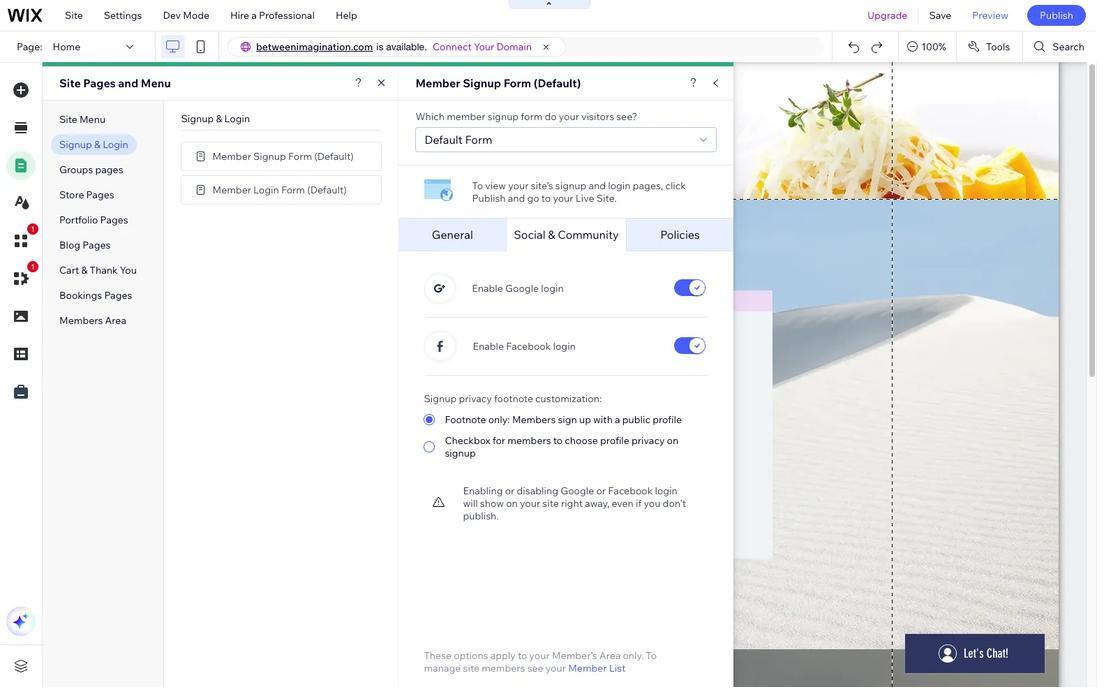 Task type: locate. For each thing, give the bounding box(es) containing it.
0 vertical spatial signup & login
[[181, 112, 250, 125]]

site up groups
[[59, 113, 77, 126]]

2 vertical spatial login
[[254, 183, 279, 196]]

0 vertical spatial to
[[472, 179, 483, 192]]

publish left go
[[472, 192, 506, 204]]

to inside checkbox for members to choose profile privacy on signup
[[554, 434, 563, 447]]

or left even
[[597, 484, 606, 497]]

and up community
[[589, 179, 606, 192]]

1 horizontal spatial to
[[542, 192, 551, 204]]

pages for site
[[83, 76, 116, 90]]

login
[[608, 179, 631, 192], [541, 282, 564, 295], [553, 340, 576, 353], [655, 484, 678, 497]]

2 horizontal spatial to
[[554, 434, 563, 447]]

0 horizontal spatial facebook
[[506, 340, 551, 353]]

1 horizontal spatial or
[[597, 484, 606, 497]]

menu down site pages and menu
[[80, 113, 106, 126]]

site down the home
[[59, 76, 81, 90]]

will
[[463, 497, 478, 510]]

your inside enabling or disabling google or facebook login will show on your site right away, even if you don't publish.
[[520, 497, 541, 510]]

pages up 'cart & thank you'
[[83, 239, 111, 251]]

area
[[105, 314, 126, 327], [600, 649, 621, 662]]

1 vertical spatial login
[[103, 138, 128, 151]]

and
[[118, 76, 138, 90], [589, 179, 606, 192], [508, 192, 525, 204]]

0 horizontal spatial or
[[505, 484, 515, 497]]

1 for 1st the 1 button
[[31, 225, 35, 233]]

1 horizontal spatial menu
[[141, 76, 171, 90]]

signup left form
[[488, 110, 519, 123]]

blog
[[59, 239, 80, 251]]

google right the disabling
[[561, 484, 594, 497]]

site for site pages and menu
[[59, 76, 81, 90]]

signup inside checkbox for members to choose profile privacy on signup
[[445, 447, 476, 459]]

1 vertical spatial area
[[600, 649, 621, 662]]

0 vertical spatial area
[[105, 314, 126, 327]]

0 vertical spatial switch
[[673, 278, 709, 299]]

only.
[[623, 649, 644, 662]]

a right hire
[[252, 9, 257, 22]]

signup inside to view your site's signup and login pages, click publish and go to your live site.
[[556, 179, 587, 192]]

footnote
[[494, 392, 533, 405]]

enabling or disabling google or facebook login will show on your site right away, even if you don't publish.
[[463, 484, 686, 522]]

0 horizontal spatial member signup form (default)
[[213, 150, 354, 162]]

preview button
[[962, 0, 1019, 31]]

0 horizontal spatial profile
[[600, 434, 630, 447]]

site inside these options apply to your member's area only. to manage site members see your
[[463, 662, 480, 674]]

members down bookings
[[59, 314, 103, 327]]

member signup form (default) up member login form (default)
[[213, 150, 354, 162]]

a right with
[[615, 413, 620, 426]]

2 1 button from the top
[[6, 261, 38, 293]]

your left member's
[[530, 649, 550, 662]]

0 vertical spatial site
[[65, 9, 83, 22]]

0 vertical spatial members
[[508, 434, 551, 447]]

form
[[504, 76, 531, 90], [465, 133, 493, 147], [288, 150, 312, 162], [281, 183, 305, 196]]

on right show on the left
[[506, 497, 518, 510]]

1 vertical spatial site
[[59, 76, 81, 90]]

1 vertical spatial site
[[463, 662, 480, 674]]

1 vertical spatial members
[[482, 662, 525, 674]]

to
[[542, 192, 551, 204], [554, 434, 563, 447], [518, 649, 527, 662]]

0 vertical spatial signup
[[488, 110, 519, 123]]

1 vertical spatial profile
[[600, 434, 630, 447]]

visitors
[[582, 110, 614, 123]]

1 horizontal spatial to
[[646, 649, 657, 662]]

1 horizontal spatial on
[[667, 434, 679, 447]]

1 horizontal spatial site
[[543, 497, 559, 510]]

member signup form (default)
[[416, 76, 581, 90], [213, 150, 354, 162]]

switch for enable google login
[[673, 278, 709, 299]]

1 vertical spatial 1
[[31, 263, 35, 271]]

facebook left don't
[[608, 484, 653, 497]]

upgrade
[[868, 9, 908, 22]]

pages
[[83, 76, 116, 90], [86, 189, 114, 201], [100, 214, 128, 226], [83, 239, 111, 251], [104, 289, 132, 302]]

on inside enabling or disabling google or facebook login will show on your site right away, even if you don't publish.
[[506, 497, 518, 510]]

facebook up footnote
[[506, 340, 551, 353]]

signup
[[488, 110, 519, 123], [556, 179, 587, 192], [445, 447, 476, 459]]

site
[[65, 9, 83, 22], [59, 76, 81, 90], [59, 113, 77, 126]]

1 horizontal spatial google
[[561, 484, 594, 497]]

to left view
[[472, 179, 483, 192]]

or
[[505, 484, 515, 497], [597, 484, 606, 497]]

0 horizontal spatial google
[[506, 282, 539, 295]]

to view your site's signup and login pages, click publish and go to your live site.
[[472, 179, 686, 204]]

member signup form (default) down your
[[416, 76, 581, 90]]

0 horizontal spatial a
[[252, 9, 257, 22]]

pages down you
[[104, 289, 132, 302]]

site
[[543, 497, 559, 510], [463, 662, 480, 674]]

signup
[[463, 76, 501, 90], [181, 112, 214, 125], [59, 138, 92, 151], [254, 150, 286, 162], [424, 392, 457, 405]]

1 vertical spatial enable
[[473, 340, 504, 353]]

1 horizontal spatial signup & login
[[181, 112, 250, 125]]

enable up signup privacy footnote customization:
[[473, 340, 504, 353]]

0 vertical spatial 1
[[31, 225, 35, 233]]

privacy down public
[[632, 434, 665, 447]]

0 horizontal spatial to
[[472, 179, 483, 192]]

1 for 1st the 1 button from the bottom of the page
[[31, 263, 35, 271]]

to inside these options apply to your member's area only. to manage site members see your
[[646, 649, 657, 662]]

search button
[[1024, 31, 1098, 62]]

0 vertical spatial site
[[543, 497, 559, 510]]

menu down dev
[[141, 76, 171, 90]]

and down settings at the top of page
[[118, 76, 138, 90]]

0 horizontal spatial to
[[518, 649, 527, 662]]

domain
[[497, 40, 532, 53]]

and left go
[[508, 192, 525, 204]]

0 horizontal spatial site
[[463, 662, 480, 674]]

0 horizontal spatial menu
[[80, 113, 106, 126]]

options
[[454, 649, 488, 662]]

member
[[416, 76, 461, 90], [213, 150, 251, 162], [213, 183, 251, 196], [568, 662, 607, 674]]

area down bookings pages
[[105, 314, 126, 327]]

area left only.
[[600, 649, 621, 662]]

0 horizontal spatial signup
[[445, 447, 476, 459]]

signup down footnote
[[445, 447, 476, 459]]

site left the right
[[543, 497, 559, 510]]

members right for
[[508, 434, 551, 447]]

1 left the cart
[[31, 263, 35, 271]]

portfolio pages
[[59, 214, 128, 226]]

2 vertical spatial to
[[518, 649, 527, 662]]

pages for store
[[86, 189, 114, 201]]

away,
[[585, 497, 610, 510]]

login right if
[[655, 484, 678, 497]]

0 vertical spatial facebook
[[506, 340, 551, 353]]

profile
[[653, 413, 682, 426], [600, 434, 630, 447]]

1 vertical spatial on
[[506, 497, 518, 510]]

site for site menu
[[59, 113, 77, 126]]

2 vertical spatial site
[[59, 113, 77, 126]]

1 horizontal spatial area
[[600, 649, 621, 662]]

2 vertical spatial signup
[[445, 447, 476, 459]]

login left pages,
[[608, 179, 631, 192]]

menu
[[141, 76, 171, 90], [80, 113, 106, 126]]

login down social & community
[[541, 282, 564, 295]]

login
[[225, 112, 250, 125], [103, 138, 128, 151], [254, 183, 279, 196]]

1 horizontal spatial publish
[[1040, 9, 1074, 22]]

1
[[31, 225, 35, 233], [31, 263, 35, 271]]

site up the home
[[65, 9, 83, 22]]

2 horizontal spatial login
[[254, 183, 279, 196]]

0 vertical spatial enable
[[472, 282, 503, 295]]

2 switch from the top
[[673, 336, 709, 357]]

on up don't
[[667, 434, 679, 447]]

members inside these options apply to your member's area only. to manage site members see your
[[482, 662, 525, 674]]

a
[[252, 9, 257, 22], [615, 413, 620, 426]]

0 vertical spatial on
[[667, 434, 679, 447]]

area inside these options apply to your member's area only. to manage site members see your
[[600, 649, 621, 662]]

1 vertical spatial to
[[646, 649, 657, 662]]

members
[[59, 314, 103, 327], [512, 413, 556, 426]]

hire a professional
[[230, 9, 315, 22]]

0 vertical spatial to
[[542, 192, 551, 204]]

site inside enabling or disabling google or facebook login will show on your site right away, even if you don't publish.
[[543, 497, 559, 510]]

bookings
[[59, 289, 102, 302]]

publish up "search" button
[[1040, 9, 1074, 22]]

0 vertical spatial 1 button
[[6, 223, 38, 256]]

1 vertical spatial privacy
[[632, 434, 665, 447]]

0 vertical spatial menu
[[141, 76, 171, 90]]

1 vertical spatial a
[[615, 413, 620, 426]]

manage
[[424, 662, 461, 674]]

your right see
[[546, 662, 566, 674]]

1 button left blog
[[6, 223, 38, 256]]

connect
[[433, 40, 472, 53]]

(default)
[[534, 76, 581, 90], [314, 150, 354, 162], [307, 183, 347, 196]]

members
[[508, 434, 551, 447], [482, 662, 525, 674]]

1 vertical spatial 1 button
[[6, 261, 38, 293]]

0 horizontal spatial signup & login
[[59, 138, 128, 151]]

pages right portfolio
[[100, 214, 128, 226]]

betweenimagination.com
[[256, 40, 373, 53]]

0 vertical spatial publish
[[1040, 9, 1074, 22]]

google inside enabling or disabling google or facebook login will show on your site right away, even if you don't publish.
[[561, 484, 594, 497]]

0 horizontal spatial login
[[103, 138, 128, 151]]

0 horizontal spatial publish
[[472, 192, 506, 204]]

privacy inside checkbox for members to choose profile privacy on signup
[[632, 434, 665, 447]]

to inside to view your site's signup and login pages, click publish and go to your live site.
[[472, 179, 483, 192]]

pages up portfolio pages
[[86, 189, 114, 201]]

2 horizontal spatial signup
[[556, 179, 587, 192]]

1 horizontal spatial a
[[615, 413, 620, 426]]

1 vertical spatial menu
[[80, 113, 106, 126]]

privacy
[[459, 392, 492, 405], [632, 434, 665, 447]]

1 1 from the top
[[31, 225, 35, 233]]

1 vertical spatial publish
[[472, 192, 506, 204]]

signup right site's
[[556, 179, 587, 192]]

profile right public
[[653, 413, 682, 426]]

0 vertical spatial members
[[59, 314, 103, 327]]

1 switch from the top
[[673, 278, 709, 299]]

publish inside button
[[1040, 9, 1074, 22]]

0 horizontal spatial on
[[506, 497, 518, 510]]

cart
[[59, 264, 79, 277]]

members down footnote
[[512, 413, 556, 426]]

your right show on the left
[[520, 497, 541, 510]]

enable down the general
[[472, 282, 503, 295]]

&
[[216, 112, 222, 125], [94, 138, 101, 151], [548, 228, 556, 242], [81, 264, 88, 277]]

1 horizontal spatial login
[[225, 112, 250, 125]]

1 horizontal spatial facebook
[[608, 484, 653, 497]]

1 vertical spatial google
[[561, 484, 594, 497]]

site right manage
[[463, 662, 480, 674]]

0 vertical spatial (default)
[[534, 76, 581, 90]]

available.
[[386, 41, 427, 52]]

1 vertical spatial to
[[554, 434, 563, 447]]

your right do at the top
[[559, 110, 580, 123]]

1 vertical spatial signup
[[556, 179, 587, 192]]

on
[[667, 434, 679, 447], [506, 497, 518, 510]]

to right go
[[542, 192, 551, 204]]

1 vertical spatial facebook
[[608, 484, 653, 497]]

checkbox
[[445, 434, 491, 447]]

pages up site menu
[[83, 76, 116, 90]]

members left see
[[482, 662, 525, 674]]

0 vertical spatial member signup form (default)
[[416, 76, 581, 90]]

0 vertical spatial privacy
[[459, 392, 492, 405]]

social
[[514, 228, 546, 242]]

1 vertical spatial members
[[512, 413, 556, 426]]

1 vertical spatial switch
[[673, 336, 709, 357]]

you
[[120, 264, 137, 277]]

2 1 from the top
[[31, 263, 35, 271]]

1 horizontal spatial member signup form (default)
[[416, 76, 581, 90]]

1 left portfolio
[[31, 225, 35, 233]]

1 or from the left
[[505, 484, 515, 497]]

1 horizontal spatial privacy
[[632, 434, 665, 447]]

1 button left the cart
[[6, 261, 38, 293]]

to inside these options apply to your member's area only. to manage site members see your
[[518, 649, 527, 662]]

publish
[[1040, 9, 1074, 22], [472, 192, 506, 204]]

2 vertical spatial (default)
[[307, 183, 347, 196]]

member list
[[566, 662, 626, 674]]

0 horizontal spatial and
[[118, 76, 138, 90]]

members area
[[59, 314, 126, 327]]

google down social
[[506, 282, 539, 295]]

pages
[[95, 163, 123, 176]]

1 horizontal spatial members
[[512, 413, 556, 426]]

1 vertical spatial member signup form (default)
[[213, 150, 354, 162]]

to right only.
[[646, 649, 657, 662]]

to left see
[[518, 649, 527, 662]]

or right show on the left
[[505, 484, 515, 497]]

privacy up footnote
[[459, 392, 492, 405]]

enable for enable facebook login
[[473, 340, 504, 353]]

0 vertical spatial profile
[[653, 413, 682, 426]]

switch
[[673, 278, 709, 299], [673, 336, 709, 357]]

to
[[472, 179, 483, 192], [646, 649, 657, 662]]

public
[[623, 413, 651, 426]]

100% button
[[899, 31, 956, 62]]

your
[[559, 110, 580, 123], [509, 179, 529, 192], [553, 192, 574, 204], [520, 497, 541, 510], [530, 649, 550, 662], [546, 662, 566, 674]]

profile down with
[[600, 434, 630, 447]]

to inside to view your site's signup and login pages, click publish and go to your live site.
[[542, 192, 551, 204]]

mode
[[183, 9, 210, 22]]

profile inside checkbox for members to choose profile privacy on signup
[[600, 434, 630, 447]]

1 vertical spatial signup & login
[[59, 138, 128, 151]]

to down footnote only: members sign up with a public profile
[[554, 434, 563, 447]]



Task type: vqa. For each thing, say whether or not it's contained in the screenshot.
right Or
yes



Task type: describe. For each thing, give the bounding box(es) containing it.
professional
[[259, 9, 315, 22]]

pages for blog
[[83, 239, 111, 251]]

enable google login
[[472, 282, 564, 295]]

groups
[[59, 163, 93, 176]]

choose
[[565, 434, 598, 447]]

settings
[[104, 9, 142, 22]]

which member signup form do your visitors see?
[[416, 110, 638, 123]]

for
[[493, 434, 506, 447]]

portfolio
[[59, 214, 98, 226]]

facebook inside enabling or disabling google or facebook login will show on your site right away, even if you don't publish.
[[608, 484, 653, 497]]

blog pages
[[59, 239, 111, 251]]

only:
[[489, 413, 510, 426]]

enable for enable google login
[[472, 282, 503, 295]]

site pages and menu
[[59, 76, 171, 90]]

which
[[416, 110, 445, 123]]

login up customization:
[[553, 340, 576, 353]]

1 horizontal spatial and
[[508, 192, 525, 204]]

signup privacy footnote customization:
[[424, 392, 602, 405]]

2 horizontal spatial and
[[589, 179, 606, 192]]

is
[[377, 41, 384, 52]]

site.
[[597, 192, 617, 204]]

right
[[561, 497, 583, 510]]

footnote only: members sign up with a public profile
[[445, 413, 682, 426]]

apply
[[491, 649, 516, 662]]

pages for bookings
[[104, 289, 132, 302]]

0 horizontal spatial members
[[59, 314, 103, 327]]

tools
[[987, 40, 1011, 53]]

0 vertical spatial a
[[252, 9, 257, 22]]

publish inside to view your site's signup and login pages, click publish and go to your live site.
[[472, 192, 506, 204]]

save
[[930, 9, 952, 22]]

bookings pages
[[59, 289, 132, 302]]

member
[[447, 110, 486, 123]]

list
[[609, 662, 626, 674]]

to for choose
[[554, 434, 563, 447]]

with
[[594, 413, 613, 426]]

footnote
[[445, 413, 486, 426]]

click
[[666, 179, 686, 192]]

search
[[1053, 40, 1085, 53]]

pages for portfolio
[[100, 214, 128, 226]]

store
[[59, 189, 84, 201]]

see?
[[617, 110, 638, 123]]

social & community
[[514, 228, 619, 242]]

community
[[558, 228, 619, 242]]

live
[[576, 192, 595, 204]]

switch for enable facebook login
[[673, 336, 709, 357]]

sign
[[558, 413, 577, 426]]

preview
[[973, 9, 1009, 22]]

0 horizontal spatial privacy
[[459, 392, 492, 405]]

store pages
[[59, 189, 114, 201]]

login inside to view your site's signup and login pages, click publish and go to your live site.
[[608, 179, 631, 192]]

login inside enabling or disabling google or facebook login will show on your site right away, even if you don't publish.
[[655, 484, 678, 497]]

show
[[480, 497, 504, 510]]

dev mode
[[163, 9, 210, 22]]

member's
[[552, 649, 597, 662]]

enable facebook login
[[473, 340, 576, 353]]

2 or from the left
[[597, 484, 606, 497]]

default
[[425, 133, 463, 147]]

enabling
[[463, 484, 503, 497]]

0 vertical spatial login
[[225, 112, 250, 125]]

site for site
[[65, 9, 83, 22]]

1 vertical spatial (default)
[[314, 150, 354, 162]]

general
[[432, 228, 473, 242]]

0 horizontal spatial area
[[105, 314, 126, 327]]

dev
[[163, 9, 181, 22]]

your
[[474, 40, 495, 53]]

1 1 button from the top
[[6, 223, 38, 256]]

do
[[545, 110, 557, 123]]

go
[[528, 192, 540, 204]]

if
[[636, 497, 642, 510]]

publish.
[[463, 510, 499, 522]]

form
[[521, 110, 543, 123]]

view
[[485, 179, 506, 192]]

you
[[644, 497, 661, 510]]

0 vertical spatial google
[[506, 282, 539, 295]]

these options apply to your member's area only. to manage site members see your
[[424, 649, 657, 674]]

pages,
[[633, 179, 664, 192]]

members inside checkbox for members to choose profile privacy on signup
[[508, 434, 551, 447]]

publish button
[[1028, 5, 1086, 26]]

site's
[[531, 179, 554, 192]]

save button
[[919, 0, 962, 31]]

policies
[[661, 228, 700, 242]]

customization:
[[536, 392, 602, 405]]

1 horizontal spatial profile
[[653, 413, 682, 426]]

to for your
[[518, 649, 527, 662]]

is available. connect your domain
[[377, 40, 532, 53]]

home
[[53, 40, 80, 53]]

member login form (default)
[[213, 183, 347, 196]]

disabling
[[517, 484, 559, 497]]

checkbox for members to choose profile privacy on signup
[[445, 434, 679, 459]]

hire
[[230, 9, 249, 22]]

member list link
[[566, 662, 626, 674]]

up
[[580, 413, 591, 426]]

site menu
[[59, 113, 106, 126]]

100%
[[922, 40, 947, 53]]

1 horizontal spatial signup
[[488, 110, 519, 123]]

on inside checkbox for members to choose profile privacy on signup
[[667, 434, 679, 447]]

even
[[612, 497, 634, 510]]

cart & thank you
[[59, 264, 137, 277]]

tools button
[[957, 31, 1023, 62]]

your right view
[[509, 179, 529, 192]]

see
[[528, 662, 544, 674]]

groups pages
[[59, 163, 123, 176]]

your left "live"
[[553, 192, 574, 204]]



